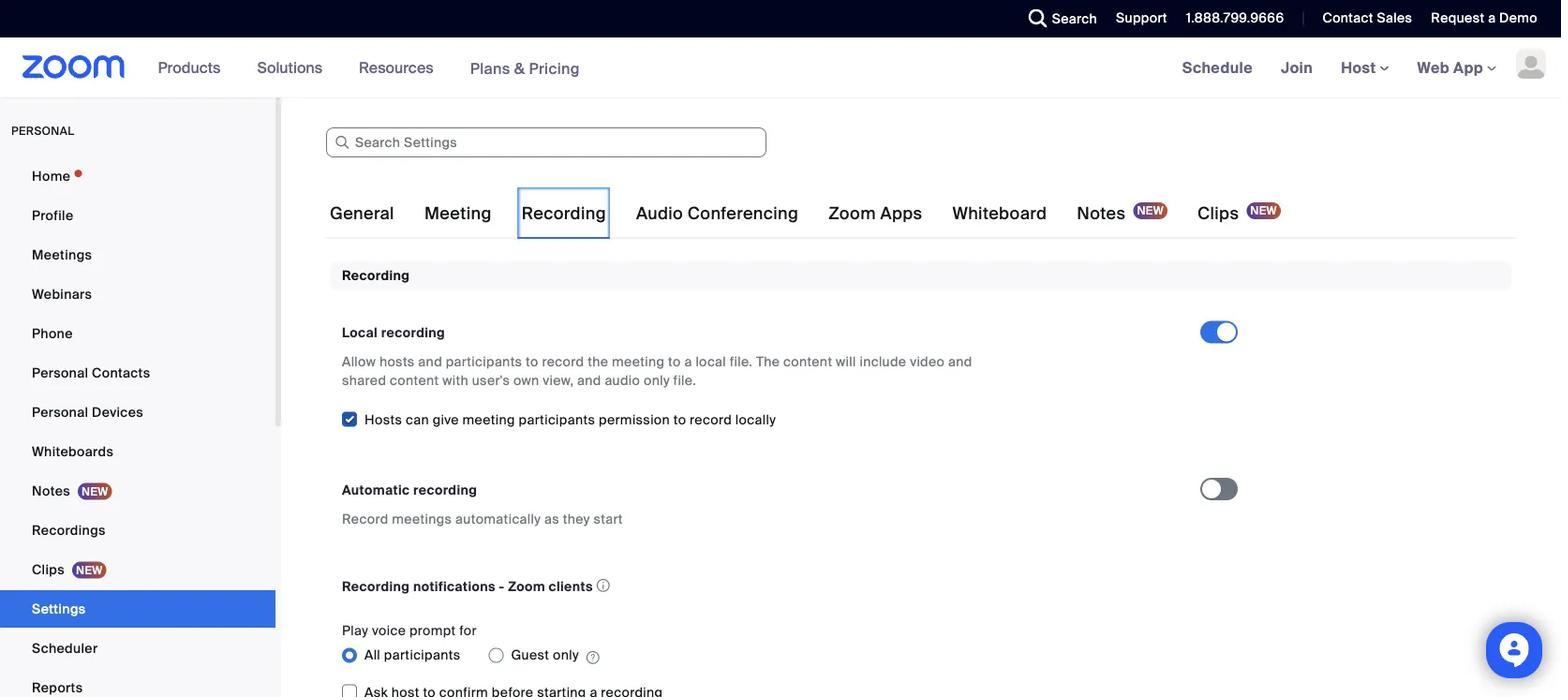 Task type: describe. For each thing, give the bounding box(es) containing it.
whiteboards link
[[0, 433, 276, 470]]

apps
[[880, 203, 923, 224]]

they
[[563, 510, 590, 527]]

contact sales
[[1323, 9, 1413, 27]]

audio
[[636, 203, 683, 224]]

user's
[[472, 372, 510, 389]]

recording element
[[331, 261, 1512, 697]]

1 vertical spatial meeting
[[462, 411, 515, 428]]

meetings link
[[0, 236, 276, 274]]

recordings link
[[0, 512, 276, 549]]

solutions
[[257, 58, 322, 77]]

will
[[836, 353, 856, 371]]

the
[[588, 353, 608, 371]]

recording inside tabs of my account settings page tab list
[[522, 203, 606, 224]]

banner containing products
[[0, 37, 1561, 99]]

phone
[[32, 325, 73, 342]]

local
[[696, 353, 726, 371]]

allow hosts and participants to record the meeting to a local file. the content will include video and shared content with user's own view, and audio only file.
[[342, 353, 972, 389]]

1 vertical spatial content
[[390, 372, 439, 389]]

meetings navigation
[[1168, 37, 1561, 99]]

as
[[544, 510, 559, 527]]

voice
[[372, 622, 406, 639]]

1.888.799.9666
[[1186, 9, 1284, 27]]

pricing
[[529, 58, 580, 78]]

contact
[[1323, 9, 1374, 27]]

hosts can give meeting participants permission to record locally
[[365, 411, 776, 428]]

profile picture image
[[1516, 49, 1546, 79]]

solutions button
[[257, 37, 331, 97]]

meetings
[[392, 510, 452, 527]]

recording notifications - zoom clients
[[342, 578, 593, 595]]

reports
[[32, 679, 83, 696]]

demo
[[1499, 9, 1538, 27]]

phone link
[[0, 315, 276, 352]]

personal contacts link
[[0, 354, 276, 392]]

1 vertical spatial record
[[690, 411, 732, 428]]

zoom inside tabs of my account settings page tab list
[[829, 203, 876, 224]]

prompt
[[409, 622, 456, 639]]

locally
[[735, 411, 776, 428]]

automatic
[[342, 481, 410, 498]]

play
[[342, 622, 368, 639]]

personal
[[11, 124, 74, 138]]

scheduler
[[32, 640, 98, 657]]

meeting
[[424, 203, 492, 224]]

settings
[[32, 600, 86, 618]]

automatic recording
[[342, 481, 477, 498]]

Search Settings text field
[[326, 127, 767, 157]]

with
[[442, 372, 469, 389]]

zoom logo image
[[22, 55, 125, 79]]

record
[[342, 510, 388, 527]]

only inside play voice prompt for option group
[[553, 647, 579, 664]]

clips link
[[0, 551, 276, 588]]

personal for personal contacts
[[32, 364, 88, 381]]

permission
[[599, 411, 670, 428]]

local
[[342, 324, 378, 341]]

general
[[330, 203, 394, 224]]

webinars
[[32, 285, 92, 303]]

personal contacts
[[32, 364, 150, 381]]

products
[[158, 58, 221, 77]]

to up own
[[526, 353, 539, 371]]

whiteboard
[[953, 203, 1047, 224]]

-
[[499, 578, 505, 595]]

resources
[[359, 58, 434, 77]]

join
[[1281, 58, 1313, 77]]

audio conferencing
[[636, 203, 799, 224]]

resources button
[[359, 37, 442, 97]]

personal menu menu
[[0, 157, 276, 697]]

only inside the allow hosts and participants to record the meeting to a local file. the content will include video and shared content with user's own view, and audio only file.
[[644, 372, 670, 389]]

notifications
[[413, 578, 496, 595]]

recordings
[[32, 521, 106, 539]]

1 vertical spatial file.
[[673, 372, 696, 389]]

participants inside play voice prompt for option group
[[384, 647, 461, 664]]

guest
[[511, 647, 549, 664]]

search
[[1052, 10, 1097, 27]]

plans & pricing
[[470, 58, 580, 78]]

recording for hosts
[[381, 324, 445, 341]]

0 horizontal spatial and
[[418, 353, 442, 371]]

join link
[[1267, 37, 1327, 97]]

search button
[[1015, 0, 1102, 37]]

record meetings automatically as they start
[[342, 510, 623, 527]]

video
[[910, 353, 945, 371]]



Task type: locate. For each thing, give the bounding box(es) containing it.
own
[[513, 372, 539, 389]]

the
[[756, 353, 780, 371]]

whiteboards
[[32, 443, 114, 460]]

and down the
[[577, 372, 601, 389]]

a
[[1488, 9, 1496, 27], [684, 353, 692, 371]]

zoom inside application
[[508, 578, 545, 595]]

give
[[433, 411, 459, 428]]

home link
[[0, 157, 276, 195]]

2 vertical spatial participants
[[384, 647, 461, 664]]

recording
[[381, 324, 445, 341], [413, 481, 477, 498]]

1 horizontal spatial record
[[690, 411, 732, 428]]

meeting inside the allow hosts and participants to record the meeting to a local file. the content will include video and shared content with user's own view, and audio only file.
[[612, 353, 665, 371]]

hosts
[[379, 353, 415, 371]]

for
[[459, 622, 477, 639]]

1 horizontal spatial content
[[783, 353, 832, 371]]

recording up meetings
[[413, 481, 477, 498]]

1 horizontal spatial only
[[644, 372, 670, 389]]

personal for personal devices
[[32, 403, 88, 421]]

personal up whiteboards
[[32, 403, 88, 421]]

1 vertical spatial a
[[684, 353, 692, 371]]

0 vertical spatial record
[[542, 353, 584, 371]]

clips inside personal menu "menu"
[[32, 561, 65, 578]]

only left learn more about guest only icon
[[553, 647, 579, 664]]

only right audio
[[644, 372, 670, 389]]

0 vertical spatial file.
[[730, 353, 753, 371]]

schedule link
[[1168, 37, 1267, 97]]

all participants
[[365, 647, 461, 664]]

web app
[[1417, 58, 1483, 77]]

0 vertical spatial clips
[[1198, 203, 1239, 224]]

0 vertical spatial recording
[[381, 324, 445, 341]]

record left locally
[[690, 411, 732, 428]]

contact sales link
[[1309, 0, 1417, 37], [1323, 9, 1413, 27]]

a left demo
[[1488, 9, 1496, 27]]

0 vertical spatial only
[[644, 372, 670, 389]]

1 horizontal spatial and
[[577, 372, 601, 389]]

recording up the hosts
[[381, 324, 445, 341]]

1 vertical spatial recording
[[413, 481, 477, 498]]

home
[[32, 167, 71, 185]]

hosts
[[365, 411, 402, 428]]

and
[[418, 353, 442, 371], [948, 353, 972, 371], [577, 372, 601, 389]]

2 vertical spatial recording
[[342, 578, 410, 595]]

0 horizontal spatial only
[[553, 647, 579, 664]]

0 vertical spatial content
[[783, 353, 832, 371]]

recording up voice
[[342, 578, 410, 595]]

meetings
[[32, 246, 92, 263]]

schedule
[[1182, 58, 1253, 77]]

support
[[1116, 9, 1167, 27]]

1 vertical spatial zoom
[[508, 578, 545, 595]]

personal devices
[[32, 403, 143, 421]]

content
[[783, 353, 832, 371], [390, 372, 439, 389]]

shared
[[342, 372, 386, 389]]

meeting down user's
[[462, 411, 515, 428]]

clients
[[549, 578, 593, 595]]

notes link
[[0, 472, 276, 510]]

1 vertical spatial only
[[553, 647, 579, 664]]

2 horizontal spatial and
[[948, 353, 972, 371]]

1 horizontal spatial zoom
[[829, 203, 876, 224]]

0 horizontal spatial clips
[[32, 561, 65, 578]]

audio
[[605, 372, 640, 389]]

start
[[594, 510, 623, 527]]

meeting up audio
[[612, 353, 665, 371]]

play voice prompt for option group
[[342, 640, 1200, 670]]

personal
[[32, 364, 88, 381], [32, 403, 88, 421]]

1 horizontal spatial clips
[[1198, 203, 1239, 224]]

1 vertical spatial notes
[[32, 482, 70, 499]]

content left will
[[783, 353, 832, 371]]

banner
[[0, 37, 1561, 99]]

2 personal from the top
[[32, 403, 88, 421]]

automatically
[[456, 510, 541, 527]]

clips
[[1198, 203, 1239, 224], [32, 561, 65, 578]]

profile
[[32, 207, 74, 224]]

0 vertical spatial notes
[[1077, 203, 1126, 224]]

zoom apps
[[829, 203, 923, 224]]

personal devices link
[[0, 394, 276, 431]]

scheduler link
[[0, 630, 276, 667]]

include
[[860, 353, 907, 371]]

request a demo
[[1431, 9, 1538, 27]]

record inside the allow hosts and participants to record the meeting to a local file. the content will include video and shared content with user's own view, and audio only file.
[[542, 353, 584, 371]]

record up view,
[[542, 353, 584, 371]]

products button
[[158, 37, 229, 97]]

1 vertical spatial recording
[[342, 267, 410, 284]]

1 vertical spatial clips
[[32, 561, 65, 578]]

participants up user's
[[446, 353, 522, 371]]

learn more about guest only image
[[586, 649, 600, 666]]

content down the hosts
[[390, 372, 439, 389]]

a inside the allow hosts and participants to record the meeting to a local file. the content will include video and shared content with user's own view, and audio only file.
[[684, 353, 692, 371]]

local recording
[[342, 324, 445, 341]]

1 horizontal spatial notes
[[1077, 203, 1126, 224]]

reports link
[[0, 669, 276, 697]]

0 horizontal spatial notes
[[32, 482, 70, 499]]

settings link
[[0, 590, 276, 628]]

to left local
[[668, 353, 681, 371]]

play voice prompt for
[[342, 622, 477, 639]]

0 vertical spatial recording
[[522, 203, 606, 224]]

0 horizontal spatial record
[[542, 353, 584, 371]]

1 personal from the top
[[32, 364, 88, 381]]

profile link
[[0, 197, 276, 234]]

&
[[514, 58, 525, 78]]

web
[[1417, 58, 1450, 77]]

recording for meetings
[[413, 481, 477, 498]]

host
[[1341, 58, 1380, 77]]

file. down local
[[673, 372, 696, 389]]

all
[[365, 647, 381, 664]]

support link
[[1102, 0, 1172, 37], [1116, 9, 1167, 27]]

0 vertical spatial participants
[[446, 353, 522, 371]]

view,
[[543, 372, 574, 389]]

1 horizontal spatial a
[[1488, 9, 1496, 27]]

0 vertical spatial zoom
[[829, 203, 876, 224]]

a left local
[[684, 353, 692, 371]]

personal down phone
[[32, 364, 88, 381]]

recording notifications - zoom clients application
[[342, 573, 1184, 599]]

allow
[[342, 353, 376, 371]]

file. left the
[[730, 353, 753, 371]]

conferencing
[[688, 203, 799, 224]]

sales
[[1377, 9, 1413, 27]]

host button
[[1341, 58, 1389, 77]]

notes inside 'link'
[[32, 482, 70, 499]]

zoom right -
[[508, 578, 545, 595]]

1 vertical spatial participants
[[519, 411, 595, 428]]

0 horizontal spatial zoom
[[508, 578, 545, 595]]

zoom
[[829, 203, 876, 224], [508, 578, 545, 595]]

1 horizontal spatial meeting
[[612, 353, 665, 371]]

devices
[[92, 403, 143, 421]]

zoom left apps
[[829, 203, 876, 224]]

recording down search settings text field
[[522, 203, 606, 224]]

clips inside tabs of my account settings page tab list
[[1198, 203, 1239, 224]]

0 horizontal spatial content
[[390, 372, 439, 389]]

can
[[406, 411, 429, 428]]

webinars link
[[0, 276, 276, 313]]

and right the hosts
[[418, 353, 442, 371]]

1 horizontal spatial file.
[[730, 353, 753, 371]]

guest only
[[511, 647, 579, 664]]

recording inside application
[[342, 578, 410, 595]]

and right video
[[948, 353, 972, 371]]

meeting
[[612, 353, 665, 371], [462, 411, 515, 428]]

participants inside the allow hosts and participants to record the meeting to a local file. the content will include video and shared content with user's own view, and audio only file.
[[446, 353, 522, 371]]

0 horizontal spatial meeting
[[462, 411, 515, 428]]

0 vertical spatial meeting
[[612, 353, 665, 371]]

0 horizontal spatial file.
[[673, 372, 696, 389]]

info outline image
[[597, 573, 610, 598]]

1.888.799.9666 button
[[1172, 0, 1289, 37], [1186, 9, 1284, 27]]

to right 'permission'
[[674, 411, 686, 428]]

participants down view,
[[519, 411, 595, 428]]

0 vertical spatial a
[[1488, 9, 1496, 27]]

notes inside tabs of my account settings page tab list
[[1077, 203, 1126, 224]]

0 horizontal spatial a
[[684, 353, 692, 371]]

notes
[[1077, 203, 1126, 224], [32, 482, 70, 499]]

app
[[1453, 58, 1483, 77]]

plans
[[470, 58, 510, 78]]

1 vertical spatial personal
[[32, 403, 88, 421]]

participants down prompt
[[384, 647, 461, 664]]

0 vertical spatial personal
[[32, 364, 88, 381]]

product information navigation
[[144, 37, 594, 99]]

recording up local
[[342, 267, 410, 284]]

contacts
[[92, 364, 150, 381]]

web app button
[[1417, 58, 1497, 77]]

tabs of my account settings page tab list
[[326, 187, 1285, 240]]

only
[[644, 372, 670, 389], [553, 647, 579, 664]]



Task type: vqa. For each thing, say whether or not it's contained in the screenshot.
the Play at the bottom of page
yes



